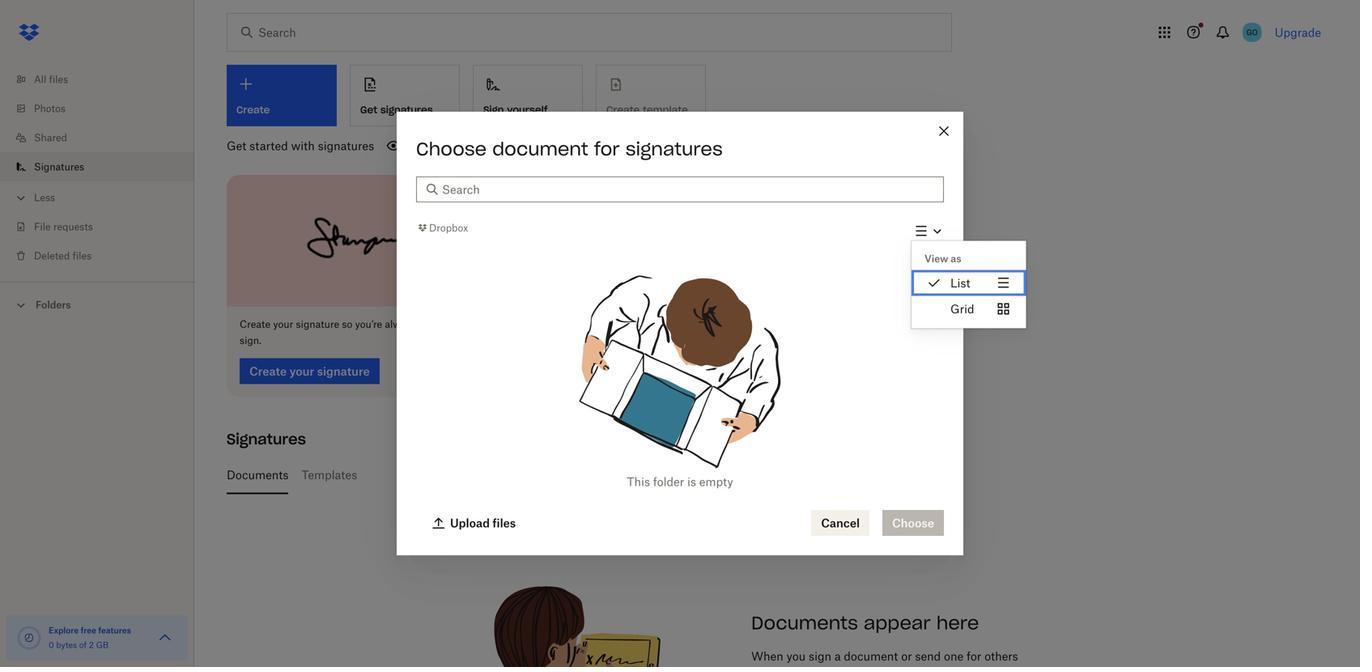 Task type: describe. For each thing, give the bounding box(es) containing it.
sign yourself button
[[473, 65, 583, 126]]

others
[[985, 649, 1018, 663]]

signatures for choose document for signatures
[[626, 138, 723, 160]]

3 of 3 signature requests left this month. signing yourself is unlimited.
[[416, 468, 794, 482]]

get for get started with signatures
[[227, 139, 246, 153]]

explore
[[49, 626, 79, 636]]

document inside when you sign a document or send one for others
[[844, 649, 898, 663]]

shared
[[34, 132, 67, 144]]

you're
[[355, 318, 382, 330]]

upgrade link
[[1275, 26, 1322, 39]]

sign yourself
[[483, 103, 548, 116]]

photos
[[34, 102, 66, 115]]

signatures list item
[[0, 152, 194, 181]]

all
[[34, 73, 46, 85]]

less image
[[13, 190, 29, 206]]

less
[[34, 192, 55, 204]]

always
[[385, 318, 416, 330]]

file requests
[[34, 221, 93, 233]]

1 horizontal spatial signature
[[450, 468, 500, 482]]

quota usage element
[[16, 625, 42, 651]]

your
[[273, 318, 293, 330]]

appear
[[864, 612, 931, 635]]

requests inside "link"
[[53, 221, 93, 233]]

folder
[[653, 475, 684, 489]]

0
[[49, 640, 54, 650]]

for inside dialog
[[594, 138, 620, 160]]

with
[[291, 139, 315, 153]]

file
[[34, 221, 51, 233]]

you
[[787, 649, 806, 663]]

when you sign a document or send one for others
[[752, 649, 1018, 667]]

send
[[915, 649, 941, 663]]

1 horizontal spatial requests
[[503, 468, 549, 482]]

when
[[752, 649, 784, 663]]

signatures for get started with signatures
[[318, 139, 374, 153]]

0 vertical spatial of
[[426, 468, 436, 482]]

left
[[553, 468, 570, 482]]

documents appear here
[[752, 612, 979, 635]]

2 3 from the left
[[439, 468, 447, 482]]

choose
[[416, 138, 487, 160]]

dropbox image
[[13, 16, 45, 49]]

dropbox link
[[416, 220, 468, 236]]

grid radio item
[[912, 296, 1026, 322]]

deleted
[[34, 250, 70, 262]]

folders
[[36, 299, 71, 311]]

all files link
[[13, 65, 194, 94]]

as
[[951, 253, 962, 265]]

list radio item
[[912, 270, 1026, 296]]

create
[[240, 318, 271, 330]]

choose document for signatures dialog
[[397, 112, 1026, 556]]

photos link
[[13, 94, 194, 123]]

unlimited.
[[740, 468, 794, 482]]

1 3 from the left
[[416, 468, 423, 482]]

get started with signatures
[[227, 139, 374, 153]]

templates tab
[[302, 456, 357, 494]]

folders button
[[0, 292, 194, 316]]

files for all files
[[49, 73, 68, 85]]

features
[[98, 626, 131, 636]]

signatures inside list item
[[34, 161, 84, 173]]

is inside the choose document for signatures dialog
[[687, 475, 696, 489]]

shared link
[[13, 123, 194, 152]]

choose document for signatures
[[416, 138, 723, 160]]

create your signature so you're always ready to sign.
[[240, 318, 456, 347]]

view as
[[925, 253, 962, 265]]

signatures inside button
[[380, 103, 433, 116]]

Search text field
[[442, 181, 935, 198]]

documents tab
[[227, 456, 289, 494]]

files for deleted files
[[73, 250, 92, 262]]



Task type: vqa. For each thing, say whether or not it's contained in the screenshot.
fourth AND from left
no



Task type: locate. For each thing, give the bounding box(es) containing it.
signature
[[296, 318, 339, 330], [450, 468, 500, 482]]

signatures inside dialog
[[626, 138, 723, 160]]

0 vertical spatial documents
[[227, 468, 289, 482]]

list containing all files
[[0, 55, 194, 282]]

get
[[360, 103, 377, 116], [227, 139, 246, 153]]

gb
[[96, 640, 109, 650]]

list
[[951, 276, 971, 290]]

of
[[426, 468, 436, 482], [79, 640, 87, 650]]

signing
[[637, 468, 679, 482]]

signatures up choose
[[380, 103, 433, 116]]

this
[[573, 468, 593, 482]]

3
[[416, 468, 423, 482], [439, 468, 447, 482]]

document
[[492, 138, 589, 160], [844, 649, 898, 663]]

all files
[[34, 73, 68, 85]]

0 vertical spatial signatures
[[34, 161, 84, 173]]

1 vertical spatial signatures
[[227, 430, 306, 449]]

grid
[[951, 302, 975, 316]]

upgrade
[[1275, 26, 1322, 39]]

file requests link
[[13, 212, 194, 241]]

is
[[728, 468, 737, 482], [687, 475, 696, 489]]

signatures
[[380, 103, 433, 116], [626, 138, 723, 160], [318, 139, 374, 153]]

get for get signatures
[[360, 103, 377, 116]]

documents left "templates"
[[227, 468, 289, 482]]

ready
[[419, 318, 444, 330]]

1 horizontal spatial documents
[[752, 612, 858, 635]]

2 horizontal spatial signatures
[[626, 138, 723, 160]]

signatures up search text box
[[626, 138, 723, 160]]

signatures right with
[[318, 139, 374, 153]]

get up get started with signatures
[[360, 103, 377, 116]]

here
[[937, 612, 979, 635]]

this
[[627, 475, 650, 489]]

is left 'unlimited.'
[[728, 468, 737, 482]]

1 vertical spatial files
[[73, 250, 92, 262]]

1 vertical spatial requests
[[503, 468, 549, 482]]

1 vertical spatial document
[[844, 649, 898, 663]]

document down "sign yourself"
[[492, 138, 589, 160]]

0 horizontal spatial signature
[[296, 318, 339, 330]]

view
[[925, 253, 949, 265]]

documents up you
[[752, 612, 858, 635]]

0 horizontal spatial requests
[[53, 221, 93, 233]]

this folder is empty
[[627, 475, 733, 489]]

tab list
[[227, 456, 1315, 494]]

sign
[[809, 649, 832, 663]]

sign.
[[240, 334, 261, 347]]

signatures down shared
[[34, 161, 84, 173]]

1 vertical spatial signature
[[450, 468, 500, 482]]

0 horizontal spatial document
[[492, 138, 589, 160]]

tab list containing documents
[[227, 456, 1315, 494]]

0 vertical spatial files
[[49, 73, 68, 85]]

to
[[447, 318, 456, 330]]

document inside the choose document for signatures dialog
[[492, 138, 589, 160]]

0 vertical spatial document
[[492, 138, 589, 160]]

documents for documents appear here
[[752, 612, 858, 635]]

0 vertical spatial requests
[[53, 221, 93, 233]]

requests
[[53, 221, 93, 233], [503, 468, 549, 482]]

1 horizontal spatial document
[[844, 649, 898, 663]]

1 vertical spatial documents
[[752, 612, 858, 635]]

1 horizontal spatial signatures
[[227, 430, 306, 449]]

0 vertical spatial yourself
[[507, 103, 548, 116]]

documents for documents
[[227, 468, 289, 482]]

1 vertical spatial for
[[967, 649, 982, 663]]

signatures link
[[13, 152, 194, 181]]

get signatures
[[360, 103, 433, 116]]

empty
[[699, 475, 733, 489]]

is right the folder
[[687, 475, 696, 489]]

yourself
[[507, 103, 548, 116], [682, 468, 725, 482]]

get left started at left top
[[227, 139, 246, 153]]

deleted files link
[[13, 241, 194, 270]]

explore free features 0 bytes of 2 gb
[[49, 626, 131, 650]]

requests right file
[[53, 221, 93, 233]]

for inside when you sign a document or send one for others
[[967, 649, 982, 663]]

templates
[[302, 468, 357, 482]]

1 horizontal spatial yourself
[[682, 468, 725, 482]]

signature inside create your signature so you're always ready to sign.
[[296, 318, 339, 330]]

0 horizontal spatial 3
[[416, 468, 423, 482]]

1 horizontal spatial files
[[73, 250, 92, 262]]

of inside explore free features 0 bytes of 2 gb
[[79, 640, 87, 650]]

files right deleted
[[73, 250, 92, 262]]

2
[[89, 640, 94, 650]]

1 horizontal spatial for
[[967, 649, 982, 663]]

1 vertical spatial get
[[227, 139, 246, 153]]

0 vertical spatial signature
[[296, 318, 339, 330]]

deleted files
[[34, 250, 92, 262]]

yourself inside sign yourself button
[[507, 103, 548, 116]]

1 horizontal spatial of
[[426, 468, 436, 482]]

for
[[594, 138, 620, 160], [967, 649, 982, 663]]

get signatures button
[[350, 65, 460, 126]]

0 horizontal spatial get
[[227, 139, 246, 153]]

one
[[944, 649, 964, 663]]

0 horizontal spatial files
[[49, 73, 68, 85]]

1 vertical spatial yourself
[[682, 468, 725, 482]]

0 horizontal spatial yourself
[[507, 103, 548, 116]]

document right a
[[844, 649, 898, 663]]

dropbox
[[429, 222, 468, 234]]

a
[[835, 649, 841, 663]]

0 horizontal spatial is
[[687, 475, 696, 489]]

started
[[250, 139, 288, 153]]

1 horizontal spatial is
[[728, 468, 737, 482]]

files
[[49, 73, 68, 85], [73, 250, 92, 262]]

0 horizontal spatial documents
[[227, 468, 289, 482]]

1 horizontal spatial get
[[360, 103, 377, 116]]

or
[[901, 649, 912, 663]]

requests left left
[[503, 468, 549, 482]]

0 horizontal spatial for
[[594, 138, 620, 160]]

0 horizontal spatial signatures
[[34, 161, 84, 173]]

bytes
[[56, 640, 77, 650]]

sign
[[483, 103, 504, 116]]

documents
[[227, 468, 289, 482], [752, 612, 858, 635]]

yourself right signing
[[682, 468, 725, 482]]

yourself right sign
[[507, 103, 548, 116]]

signatures up the documents tab
[[227, 430, 306, 449]]

0 horizontal spatial of
[[79, 640, 87, 650]]

1 vertical spatial of
[[79, 640, 87, 650]]

get inside button
[[360, 103, 377, 116]]

list
[[0, 55, 194, 282]]

0 vertical spatial get
[[360, 103, 377, 116]]

1 horizontal spatial signatures
[[380, 103, 433, 116]]

so
[[342, 318, 353, 330]]

month.
[[596, 468, 634, 482]]

free
[[81, 626, 96, 636]]

files right all
[[49, 73, 68, 85]]

1 horizontal spatial 3
[[439, 468, 447, 482]]

signatures
[[34, 161, 84, 173], [227, 430, 306, 449]]

0 horizontal spatial signatures
[[318, 139, 374, 153]]

0 vertical spatial for
[[594, 138, 620, 160]]



